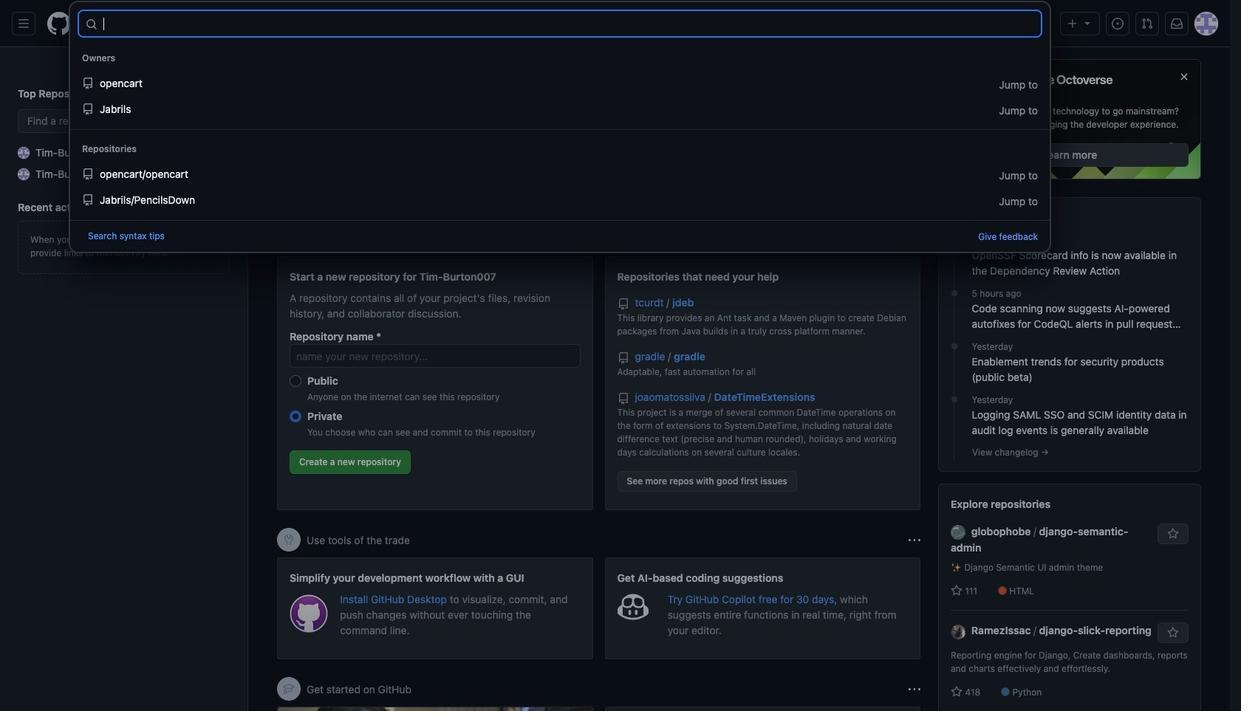 Task type: describe. For each thing, give the bounding box(es) containing it.
suggestions list box
[[70, 39, 1050, 220]]

explore repositories navigation
[[939, 484, 1202, 712]]

star this repository image for @globophobe profile icon
[[1168, 529, 1180, 540]]

explore element
[[939, 59, 1202, 712]]

issue opened image
[[1113, 18, 1124, 30]]

star this repository image for "@ramezissac profile" icon
[[1168, 628, 1180, 640]]

get ai-based coding suggestions element
[[605, 558, 921, 660]]

Find a repository… text field
[[18, 109, 230, 133]]

1 repo image from the top
[[618, 353, 629, 364]]

why am i seeing this? image for try the github flow element
[[909, 684, 921, 696]]

why am i seeing this? image for get ai-based coding suggestions 'element'
[[909, 535, 921, 547]]

@globophobe profile image
[[951, 526, 966, 541]]

what is github? element
[[277, 707, 593, 712]]

name your new repository... text field
[[290, 344, 581, 368]]

2 repo image from the top
[[618, 393, 629, 405]]

try the github flow element
[[605, 707, 921, 712]]

star image for @globophobe profile icon
[[951, 586, 963, 598]]

repo image
[[618, 299, 629, 310]]

tools image
[[283, 534, 295, 546]]



Task type: vqa. For each thing, say whether or not it's contained in the screenshot.
mortar board icon
yes



Task type: locate. For each thing, give the bounding box(es) containing it.
1 star this repository image from the top
[[1168, 529, 1180, 540]]

0 vertical spatial star this repository image
[[1168, 529, 1180, 540]]

star this repository image
[[1168, 529, 1180, 540], [1168, 628, 1180, 640]]

dialog
[[69, 1, 1051, 253]]

1 vertical spatial star image
[[951, 687, 963, 699]]

star image
[[951, 586, 963, 598], [951, 687, 963, 699]]

0 vertical spatial star image
[[951, 586, 963, 598]]

close image
[[1179, 71, 1191, 83]]

1 vertical spatial why am i seeing this? image
[[909, 684, 921, 696]]

0 vertical spatial repo image
[[618, 353, 629, 364]]

mortar board image
[[283, 684, 295, 696]]

notifications image
[[1172, 18, 1183, 30]]

why am i seeing this? image
[[909, 535, 921, 547], [909, 684, 921, 696]]

simplify your development workflow with a gui element
[[277, 558, 593, 660]]

what is github? image
[[278, 708, 592, 712]]

tim burton007 image
[[18, 147, 30, 159]]

git pull request image
[[1142, 18, 1154, 30]]

1 star image from the top
[[951, 586, 963, 598]]

1 vertical spatial star this repository image
[[1168, 628, 1180, 640]]

0 vertical spatial dot fill image
[[949, 288, 961, 299]]

2 dot fill image from the top
[[949, 341, 961, 353]]

1 vertical spatial dot fill image
[[949, 341, 961, 353]]

@ramezissac profile image
[[951, 625, 966, 640]]

None text field
[[103, 12, 1041, 35]]

plus image
[[1067, 18, 1079, 30]]

star image for "@ramezissac profile" icon
[[951, 687, 963, 699]]

repo image
[[618, 353, 629, 364], [618, 393, 629, 405]]

dot fill image
[[949, 394, 961, 406]]

start a new repository element
[[277, 257, 593, 511]]

repositories that need your help element
[[605, 257, 921, 511]]

cheese calorie counter image
[[18, 168, 30, 180]]

github logo image
[[951, 72, 1114, 99]]

2 why am i seeing this? image from the top
[[909, 684, 921, 696]]

star image down "@ramezissac profile" icon
[[951, 687, 963, 699]]

2 star this repository image from the top
[[1168, 628, 1180, 640]]

2 star image from the top
[[951, 687, 963, 699]]

1 dot fill image from the top
[[949, 288, 961, 299]]

1 vertical spatial repo image
[[618, 393, 629, 405]]

triangle down image
[[1082, 17, 1094, 29]]

github desktop image
[[290, 595, 328, 634]]

homepage image
[[47, 12, 71, 35]]

1 why am i seeing this? image from the top
[[909, 535, 921, 547]]

0 vertical spatial why am i seeing this? image
[[909, 535, 921, 547]]

dot fill image
[[949, 288, 961, 299], [949, 341, 961, 353]]

None radio
[[290, 376, 302, 387], [290, 411, 302, 423], [290, 376, 302, 387], [290, 411, 302, 423]]

Top Repositories search field
[[18, 109, 230, 133]]

command palette image
[[1025, 18, 1036, 30]]

star image up "@ramezissac profile" icon
[[951, 586, 963, 598]]



